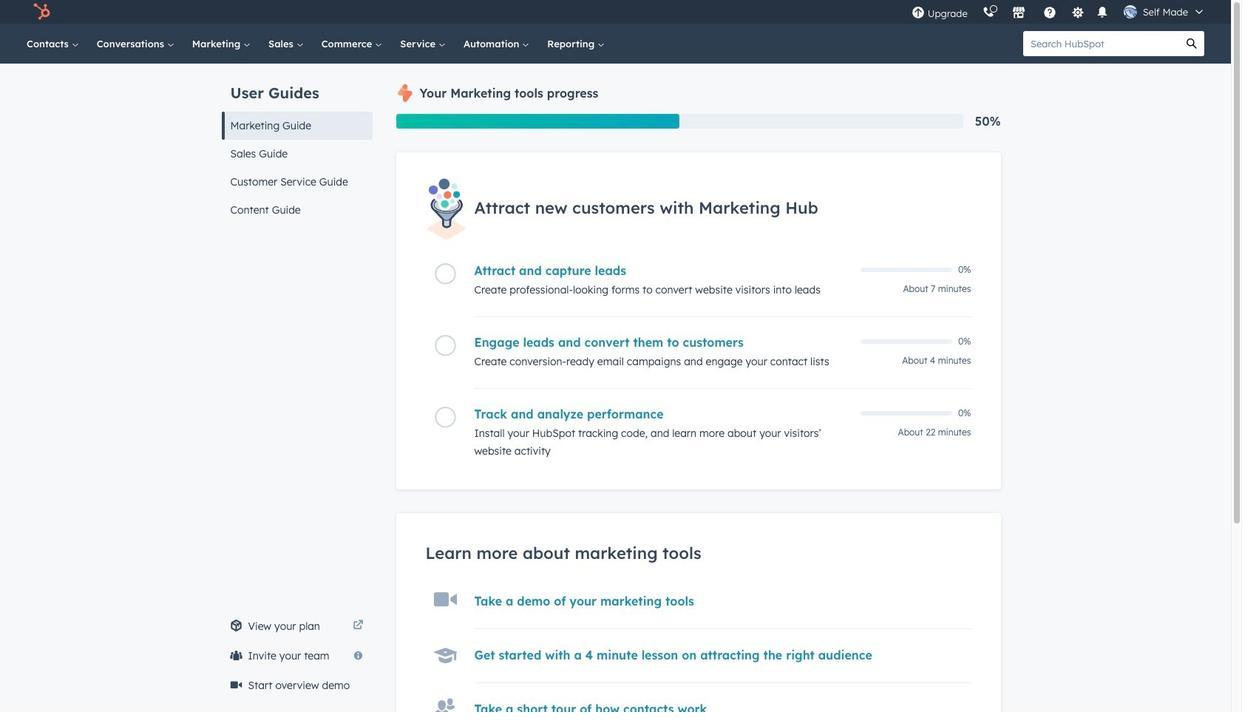 Task type: locate. For each thing, give the bounding box(es) containing it.
Search HubSpot search field
[[1023, 31, 1179, 56]]

1 link opens in a new window image from the top
[[353, 617, 363, 635]]

progress bar
[[396, 114, 680, 129]]

ruby anderson image
[[1124, 5, 1137, 18]]

link opens in a new window image
[[353, 617, 363, 635], [353, 620, 363, 631]]

menu
[[904, 0, 1213, 24]]

2 link opens in a new window image from the top
[[353, 620, 363, 631]]

marketplaces image
[[1012, 7, 1025, 20]]



Task type: vqa. For each thing, say whether or not it's contained in the screenshot.
the bottommost in
no



Task type: describe. For each thing, give the bounding box(es) containing it.
user guides element
[[221, 64, 372, 224]]



